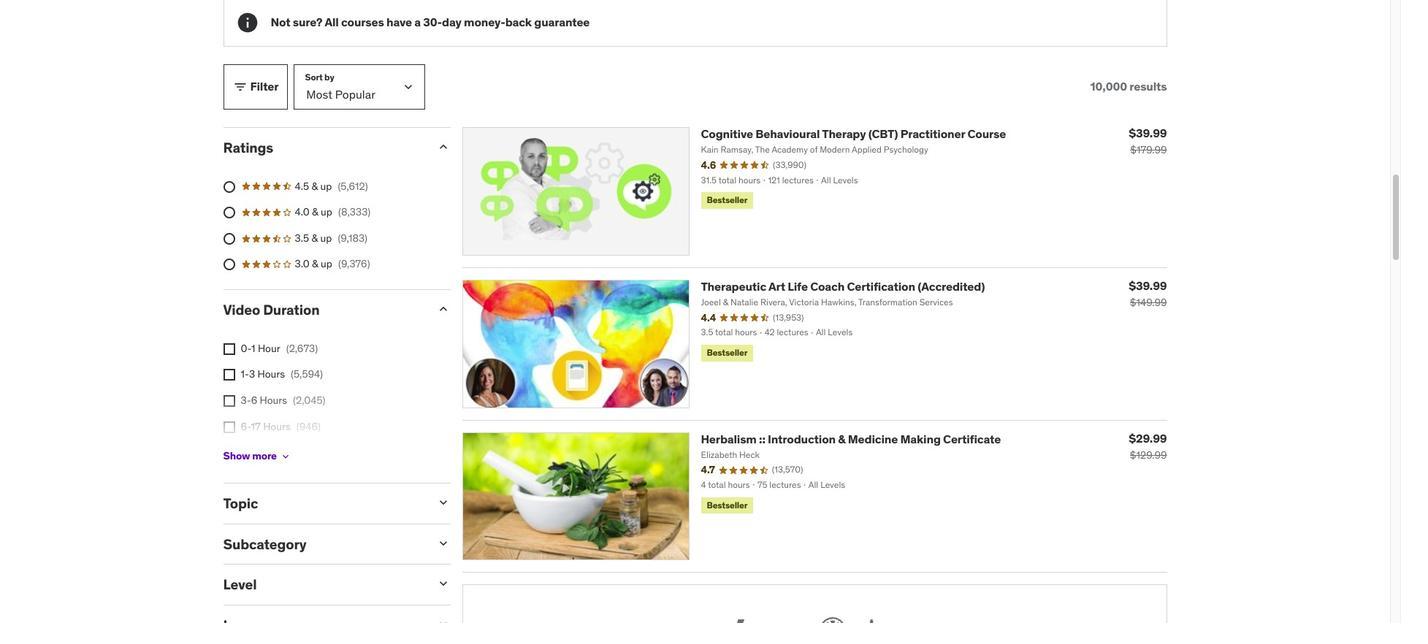Task type: describe. For each thing, give the bounding box(es) containing it.
(2,045)
[[293, 394, 326, 407]]

(2,673)
[[286, 342, 318, 355]]

herbalism :: introduction & medicine making certificate
[[701, 432, 1001, 446]]

1-3 hours (5,594)
[[241, 368, 323, 381]]

& for 3.5
[[312, 232, 318, 245]]

$39.99 for cognitive behavioural therapy (cbt) practitioner course
[[1129, 126, 1168, 140]]

filter button
[[223, 64, 288, 110]]

& left medicine
[[839, 432, 846, 446]]

up for 3.5 & up
[[320, 232, 332, 245]]

4.5 & up (5,612)
[[295, 180, 368, 193]]

(5,612)
[[338, 180, 368, 193]]

xsmall image for 0-
[[223, 343, 235, 355]]

topic
[[223, 495, 258, 512]]

$39.99 $179.99
[[1129, 126, 1168, 156]]

therapeutic art life coach certification  (accredited) link
[[701, 279, 985, 294]]

show more button
[[223, 442, 292, 471]]

results
[[1130, 79, 1168, 94]]

10,000
[[1091, 79, 1128, 94]]

3.5
[[295, 232, 309, 245]]

show
[[223, 450, 250, 463]]

sure?
[[293, 15, 323, 29]]

(accredited)
[[918, 279, 985, 294]]

therapeutic art life coach certification  (accredited)
[[701, 279, 985, 294]]

life
[[788, 279, 808, 294]]

3.0 & up (9,376)
[[295, 258, 370, 271]]

courses
[[341, 15, 384, 29]]

subcategory button
[[223, 535, 424, 553]]

3
[[249, 368, 255, 381]]

show more
[[223, 450, 277, 463]]

small image for ratings
[[436, 140, 451, 154]]

back
[[505, 15, 532, 29]]

6-
[[241, 420, 251, 433]]

not
[[271, 15, 290, 29]]

(9,183)
[[338, 232, 368, 245]]

day
[[442, 15, 462, 29]]

4.0 & up (8,333)
[[295, 206, 371, 219]]

ratings
[[223, 139, 273, 156]]

(5,594)
[[291, 368, 323, 381]]

3-6 hours (2,045)
[[241, 394, 326, 407]]

cognitive behavioural therapy (cbt) practitioner course
[[701, 126, 1006, 141]]

(cbt)
[[869, 126, 898, 141]]

10,000 results
[[1091, 79, 1168, 94]]

$29.99 $129.99
[[1129, 431, 1168, 462]]

xsmall image for 1-
[[223, 369, 235, 381]]

3.5 & up (9,183)
[[295, 232, 368, 245]]

art
[[769, 279, 786, 294]]

small image for video duration
[[436, 302, 451, 316]]

6
[[251, 394, 257, 407]]

ratings button
[[223, 139, 424, 156]]

small image inside filter button
[[233, 80, 247, 94]]

duration
[[263, 301, 320, 319]]

a
[[415, 15, 421, 29]]

box image
[[867, 615, 916, 623]]

small image for level
[[436, 577, 451, 592]]

0 horizontal spatial xsmall image
[[223, 421, 235, 433]]

(946)
[[297, 420, 321, 433]]

guarantee
[[535, 15, 590, 29]]

1-
[[241, 368, 249, 381]]

0-1 hour (2,673)
[[241, 342, 318, 355]]

3.0
[[295, 258, 310, 271]]

hours for 1-3 hours
[[258, 368, 285, 381]]



Task type: vqa. For each thing, say whether or not it's contained in the screenshot.
"Not sure? All courses have a 30-day money-back guarantee"
yes



Task type: locate. For each thing, give the bounding box(es) containing it.
$39.99 up $179.99
[[1129, 126, 1168, 140]]

hours right 6
[[260, 394, 287, 407]]

therapy
[[822, 126, 866, 141]]

level
[[223, 576, 257, 594]]

up right 4.5
[[320, 180, 332, 193]]

&
[[312, 180, 318, 193], [312, 206, 318, 219], [312, 232, 318, 245], [312, 258, 318, 271], [839, 432, 846, 446]]

$39.99
[[1129, 126, 1168, 140], [1129, 278, 1168, 293]]

4.0
[[295, 206, 310, 219]]

& for 4.0
[[312, 206, 318, 219]]

certification
[[847, 279, 916, 294]]

hours right 3
[[258, 368, 285, 381]]

1 small image from the top
[[436, 302, 451, 316]]

up for 4.0 & up
[[321, 206, 332, 219]]

(9,376)
[[338, 258, 370, 271]]

hours for 6-17 hours
[[263, 420, 291, 433]]

xsmall image left 6-
[[223, 421, 235, 433]]

therapeutic
[[701, 279, 767, 294]]

3-
[[241, 394, 251, 407]]

hours
[[258, 368, 285, 381], [260, 394, 287, 407], [263, 420, 291, 433], [259, 446, 287, 459]]

hours right 17 in the bottom of the page
[[263, 420, 291, 433]]

subcategory
[[223, 535, 307, 553]]

behavioural
[[756, 126, 820, 141]]

practitioner
[[901, 126, 966, 141]]

1 horizontal spatial xsmall image
[[280, 451, 292, 463]]

4.5
[[295, 180, 309, 193]]

cognitive behavioural therapy (cbt) practitioner course link
[[701, 126, 1006, 141]]

introduction
[[768, 432, 836, 446]]

small image for subcategory
[[436, 536, 451, 551]]

$29.99
[[1129, 431, 1168, 445]]

up right 3.5
[[320, 232, 332, 245]]

topic button
[[223, 495, 424, 512]]

xsmall image
[[223, 421, 235, 433], [280, 451, 292, 463]]

2 $39.99 from the top
[[1129, 278, 1168, 293]]

2 vertical spatial xsmall image
[[223, 395, 235, 407]]

video duration
[[223, 301, 320, 319]]

level button
[[223, 576, 424, 594]]

making
[[901, 432, 941, 446]]

xsmall image for 3-
[[223, 395, 235, 407]]

2 xsmall image from the top
[[223, 369, 235, 381]]

$39.99 up $149.99
[[1129, 278, 1168, 293]]

30-
[[423, 15, 442, 29]]

0 vertical spatial small image
[[436, 302, 451, 316]]

money-
[[464, 15, 505, 29]]

xsmall image
[[223, 343, 235, 355], [223, 369, 235, 381], [223, 395, 235, 407]]

(8,333)
[[338, 206, 371, 219]]

cognitive
[[701, 126, 753, 141]]

0 vertical spatial $39.99
[[1129, 126, 1168, 140]]

1 xsmall image from the top
[[223, 343, 235, 355]]

xsmall image left the 3-
[[223, 395, 235, 407]]

up right 4.0
[[321, 206, 332, 219]]

have
[[387, 15, 412, 29]]

2 small image from the top
[[436, 495, 451, 510]]

xsmall image left 1-
[[223, 369, 235, 381]]

filter
[[250, 79, 279, 94]]

$129.99
[[1131, 448, 1168, 462]]

1
[[251, 342, 255, 355]]

3 xsmall image from the top
[[223, 395, 235, 407]]

::
[[759, 432, 766, 446]]

video duration button
[[223, 301, 424, 319]]

small image
[[233, 80, 247, 94], [436, 140, 451, 154], [436, 536, 451, 551], [436, 577, 451, 592], [436, 618, 451, 623]]

nasdaq image
[[715, 615, 799, 623]]

up right 3.0
[[321, 258, 332, 271]]

1 vertical spatial $39.99
[[1129, 278, 1168, 293]]

herbalism :: introduction & medicine making certificate link
[[701, 432, 1001, 446]]

& for 4.5
[[312, 180, 318, 193]]

0 vertical spatial xsmall image
[[223, 421, 235, 433]]

& for 3.0
[[312, 258, 318, 271]]

1 vertical spatial xsmall image
[[223, 369, 235, 381]]

0 vertical spatial xsmall image
[[223, 343, 235, 355]]

& right 4.5
[[312, 180, 318, 193]]

$39.99 for therapeutic art life coach certification  (accredited)
[[1129, 278, 1168, 293]]

10,000 results status
[[1091, 79, 1168, 94]]

$149.99
[[1130, 296, 1168, 309]]

17+
[[241, 446, 257, 459]]

volkswagen image
[[817, 615, 849, 623]]

& right 3.5
[[312, 232, 318, 245]]

small image for topic
[[436, 495, 451, 510]]

1 vertical spatial small image
[[436, 495, 451, 510]]

& right 3.0
[[312, 258, 318, 271]]

17+ hours
[[241, 446, 287, 459]]

$39.99 $149.99
[[1129, 278, 1168, 309]]

17
[[251, 420, 261, 433]]

up
[[320, 180, 332, 193], [321, 206, 332, 219], [320, 232, 332, 245], [321, 258, 332, 271]]

coach
[[811, 279, 845, 294]]

up for 3.0 & up
[[321, 258, 332, 271]]

more
[[252, 450, 277, 463]]

hours for 3-6 hours
[[260, 394, 287, 407]]

hour
[[258, 342, 280, 355]]

medicine
[[848, 432, 898, 446]]

xsmall image left 0-
[[223, 343, 235, 355]]

xsmall image inside show more button
[[280, 451, 292, 463]]

& right 4.0
[[312, 206, 318, 219]]

herbalism
[[701, 432, 757, 446]]

1 vertical spatial xsmall image
[[280, 451, 292, 463]]

certificate
[[944, 432, 1001, 446]]

6-17 hours (946)
[[241, 420, 321, 433]]

0-
[[241, 342, 251, 355]]

video
[[223, 301, 260, 319]]

hours right 17+
[[259, 446, 287, 459]]

$179.99
[[1131, 143, 1168, 156]]

up for 4.5 & up
[[320, 180, 332, 193]]

1 $39.99 from the top
[[1129, 126, 1168, 140]]

not sure? all courses have a 30-day money-back guarantee
[[271, 15, 590, 29]]

all
[[325, 15, 339, 29]]

small image
[[436, 302, 451, 316], [436, 495, 451, 510]]

xsmall image right "more"
[[280, 451, 292, 463]]

course
[[968, 126, 1006, 141]]



